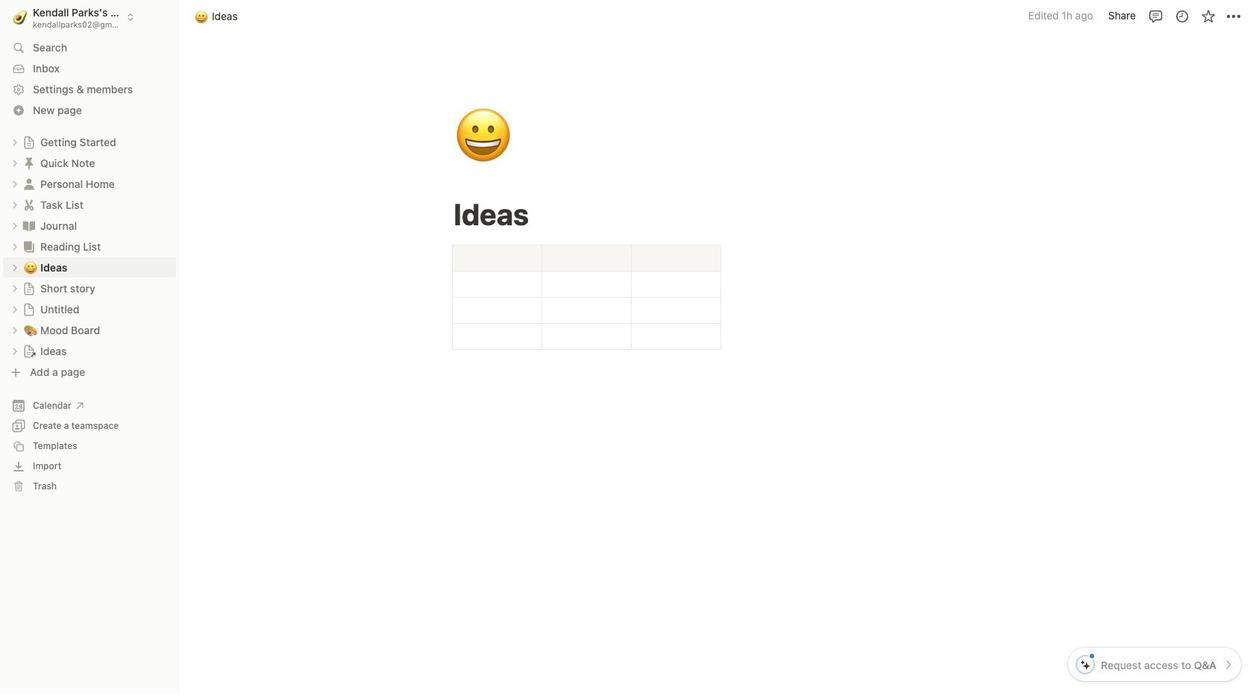 Task type: vqa. For each thing, say whether or not it's contained in the screenshot.
Search for connections... text box
no



Task type: describe. For each thing, give the bounding box(es) containing it.
🎨 image
[[24, 321, 37, 338]]

3 open image from the top
[[10, 179, 19, 188]]

change page icon image for fourth open image from the bottom of the page
[[22, 197, 37, 212]]

1 open image from the top
[[10, 138, 19, 147]]

change page icon image for 6th open icon from the top
[[22, 302, 36, 316]]

updates image
[[1175, 9, 1189, 23]]

4 open image from the top
[[10, 221, 19, 230]]

2 open image from the top
[[10, 159, 19, 167]]

2 open image from the top
[[10, 242, 19, 251]]



Task type: locate. For each thing, give the bounding box(es) containing it.
6 open image from the top
[[10, 305, 19, 314]]

😀 image
[[195, 8, 208, 25]]

🥑 image
[[13, 8, 27, 26]]

4 open image from the top
[[10, 326, 19, 335]]

1 vertical spatial 😀 image
[[24, 258, 37, 276]]

0 vertical spatial 😀 image
[[454, 98, 512, 175]]

change page icon image for 4th open icon from the bottom
[[22, 218, 37, 233]]

change page icon image for 6th open icon from the bottom of the page
[[22, 156, 37, 170]]

comments image
[[1148, 9, 1163, 23]]

😀 image
[[454, 98, 512, 175], [24, 258, 37, 276]]

5 open image from the top
[[10, 263, 19, 272]]

1 horizontal spatial 😀 image
[[454, 98, 512, 175]]

open image
[[10, 200, 19, 209], [10, 242, 19, 251], [10, 284, 19, 293], [10, 326, 19, 335]]

7 open image from the top
[[10, 347, 19, 355]]

change page icon image for 1st open icon
[[22, 135, 36, 149]]

change page icon image for 3rd open image from the bottom of the page
[[22, 239, 37, 254]]

favorite image
[[1201, 9, 1216, 23]]

change page icon image
[[22, 135, 36, 149], [22, 156, 37, 170], [22, 176, 37, 191], [22, 197, 37, 212], [22, 218, 37, 233], [22, 239, 37, 254], [22, 282, 36, 295], [22, 302, 36, 316], [22, 344, 36, 358]]

3 open image from the top
[[10, 284, 19, 293]]

1 open image from the top
[[10, 200, 19, 209]]

change page icon image for 3rd open image from the top of the page
[[22, 282, 36, 295]]

open image
[[10, 138, 19, 147], [10, 159, 19, 167], [10, 179, 19, 188], [10, 221, 19, 230], [10, 263, 19, 272], [10, 305, 19, 314], [10, 347, 19, 355]]

0 horizontal spatial 😀 image
[[24, 258, 37, 276]]

change page icon image for third open icon from the top
[[22, 176, 37, 191]]



